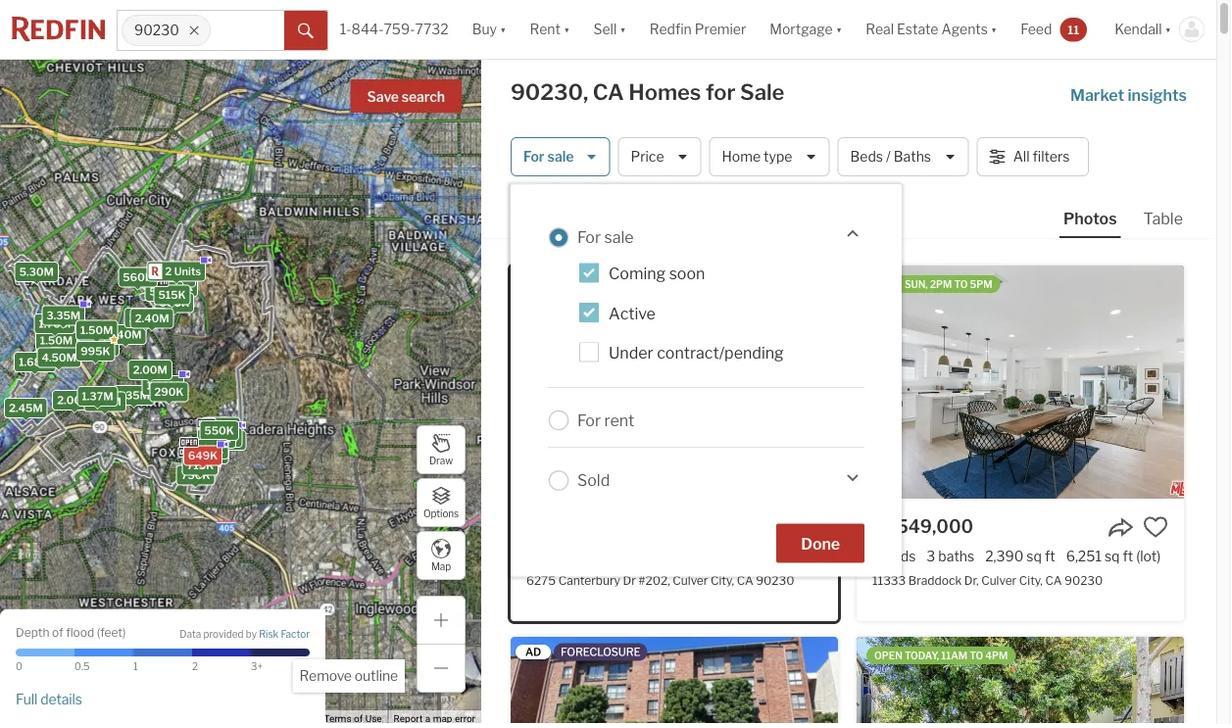 Task type: vqa. For each thing, say whether or not it's contained in the screenshot.
oct
yes



Task type: locate. For each thing, give the bounding box(es) containing it.
1 horizontal spatial sale
[[604, 228, 634, 247]]

559k
[[149, 285, 179, 298]]

1.70m
[[39, 317, 71, 330]]

favorite button image
[[797, 515, 823, 540], [1143, 515, 1169, 540]]

2 ▾ from the left
[[564, 21, 570, 38]]

2pm right sun,
[[930, 278, 953, 290]]

2 horizontal spatial to
[[970, 650, 984, 662]]

redfin premier
[[650, 21, 746, 38]]

2 ft from the left
[[1123, 548, 1134, 565]]

for sale up open oct 31, 11am to 2pm
[[578, 228, 634, 247]]

risk
[[259, 628, 279, 640]]

1 vertical spatial 2.00m
[[57, 394, 92, 407]]

risk factor link
[[259, 628, 310, 641]]

0 vertical spatial sale
[[548, 148, 574, 165]]

mortgage
[[770, 21, 833, 38]]

ft left the "(lot)"
[[1123, 548, 1134, 565]]

0 vertical spatial for sale
[[524, 148, 574, 165]]

▾ for mortgage ▾
[[836, 21, 842, 38]]

1
[[133, 661, 138, 673]]

sale up coming
[[604, 228, 634, 247]]

1 horizontal spatial sq
[[1105, 548, 1120, 565]]

home type button
[[709, 137, 830, 176]]

6 ▾ from the left
[[1165, 21, 1172, 38]]

0 horizontal spatial 11am
[[598, 278, 624, 290]]

11333 braddock dr, culver city, ca 90230
[[873, 573, 1103, 588]]

1 horizontal spatial city,
[[1020, 573, 1043, 588]]

mortgage ▾ button
[[758, 0, 854, 59]]

6,251 sq ft (lot)
[[1066, 548, 1161, 565]]

1 city, from the left
[[711, 573, 735, 588]]

favorite button checkbox
[[797, 515, 823, 540], [1143, 515, 1169, 540]]

▾ for sell ▾
[[620, 21, 626, 38]]

sq right 2,390
[[1027, 548, 1042, 565]]

2 vertical spatial 2 units
[[188, 448, 224, 461]]

0 vertical spatial 11am
[[598, 278, 624, 290]]

2 horizontal spatial ca
[[1046, 573, 1062, 588]]

2pm
[[642, 278, 664, 290], [930, 278, 953, 290]]

0 horizontal spatial ft
[[1045, 548, 1056, 565]]

sell ▾ button
[[582, 0, 638, 59]]

1 horizontal spatial 2pm
[[930, 278, 953, 290]]

culver right the #202,
[[673, 573, 708, 588]]

6275 canterbury dr #202, culver city, ca 90230
[[527, 573, 795, 588]]

ft for 2,390 sq ft
[[1045, 548, 1056, 565]]

3.10m
[[45, 344, 77, 357]]

1 horizontal spatial 90230
[[756, 573, 795, 588]]

previous button image
[[527, 373, 546, 393]]

open
[[528, 278, 557, 290], [875, 278, 903, 290], [875, 650, 903, 662]]

1 vertical spatial units
[[215, 434, 242, 447]]

646k
[[206, 421, 236, 434]]

5 ▾ from the left
[[991, 21, 998, 38]]

home
[[722, 148, 761, 165]]

data provided by risk factor
[[180, 628, 310, 640]]

photo of 11333 braddock dr, culver city, ca 90230 image
[[857, 266, 1184, 499]]

table
[[1144, 209, 1183, 228]]

1 favorite button checkbox from the left
[[797, 515, 823, 540]]

4 ▾ from the left
[[836, 21, 842, 38]]

braddock
[[909, 573, 962, 588]]

0 horizontal spatial favorite button checkbox
[[797, 515, 823, 540]]

0 horizontal spatial sale
[[548, 148, 574, 165]]

2 units down 520k
[[188, 448, 224, 461]]

2 sq from the left
[[1105, 548, 1120, 565]]

sell ▾
[[594, 21, 626, 38]]

0 horizontal spatial 2pm
[[642, 278, 664, 290]]

sale down 90230,
[[548, 148, 574, 165]]

ca down the 2,390 sq ft
[[1046, 573, 1062, 588]]

2 units up 515k
[[165, 265, 201, 278]]

1-
[[340, 21, 352, 38]]

city, down the 2,390 sq ft
[[1020, 573, 1043, 588]]

1 horizontal spatial to
[[955, 278, 968, 290]]

sale inside button
[[548, 148, 574, 165]]

sq
[[1027, 548, 1042, 565], [1105, 548, 1120, 565]]

culver
[[673, 573, 708, 588], [982, 573, 1017, 588]]

open for open oct 31, 11am to 2pm
[[528, 278, 557, 290]]

715k
[[187, 460, 214, 472]]

▾ right rent
[[564, 21, 570, 38]]

factor
[[281, 628, 310, 640]]

for left rent
[[578, 411, 601, 430]]

4.50m
[[42, 352, 76, 364]]

to up active at the top of page
[[626, 278, 640, 290]]

photos
[[1064, 209, 1117, 228]]

real estate agents ▾
[[866, 21, 998, 38]]

real estate agents ▾ button
[[854, 0, 1009, 59]]

culver down 2,390
[[982, 573, 1017, 588]]

31,
[[582, 278, 596, 290]]

1 horizontal spatial culver
[[982, 573, 1017, 588]]

0 horizontal spatial culver
[[673, 573, 708, 588]]

full
[[16, 691, 38, 708]]

1 horizontal spatial favorite button image
[[1143, 515, 1169, 540]]

ca right the #202,
[[737, 573, 754, 588]]

0 horizontal spatial to
[[626, 278, 640, 290]]

1 horizontal spatial ft
[[1123, 548, 1134, 565]]

1 sq from the left
[[1027, 548, 1042, 565]]

0 horizontal spatial ca
[[593, 79, 624, 105]]

1.50m
[[80, 324, 113, 337], [40, 334, 73, 347], [41, 346, 74, 359]]

depth
[[16, 626, 49, 640]]

11am right 31,
[[598, 278, 624, 290]]

sq right 6,251 in the right bottom of the page
[[1105, 548, 1120, 565]]

2.00m down 4.50m
[[57, 394, 92, 407]]

1 horizontal spatial for sale
[[578, 228, 634, 247]]

sq for 6,251
[[1105, 548, 1120, 565]]

open left today,
[[875, 650, 903, 662]]

2pm up active at the top of page
[[642, 278, 664, 290]]

1 vertical spatial sale
[[604, 228, 634, 247]]

city, right the #202,
[[711, 573, 735, 588]]

remove outline
[[300, 668, 398, 685]]

dr
[[623, 573, 636, 588]]

draw
[[429, 455, 453, 467]]

90230,
[[511, 79, 589, 105]]

0 horizontal spatial for sale
[[524, 148, 574, 165]]

45
[[511, 204, 529, 221]]

0 vertical spatial for
[[524, 148, 545, 165]]

0 horizontal spatial favorite button image
[[797, 515, 823, 540]]

11
[[1068, 22, 1080, 37]]

4pm
[[986, 650, 1008, 662]]

photo of 6275 canterbury dr #202, culver city, ca 90230 image
[[511, 266, 838, 499]]

▾ right sell
[[620, 21, 626, 38]]

units
[[174, 265, 201, 278], [215, 434, 242, 447], [197, 448, 224, 461]]

2 city, from the left
[[1020, 573, 1043, 588]]

ca left the homes
[[593, 79, 624, 105]]

0 horizontal spatial sq
[[1027, 548, 1042, 565]]

to left "5pm"
[[955, 278, 968, 290]]

save search
[[367, 89, 445, 105]]

1 ▾ from the left
[[500, 21, 506, 38]]

3 ▾ from the left
[[620, 21, 626, 38]]

▾ right the buy
[[500, 21, 506, 38]]

1 vertical spatial 11am
[[942, 650, 968, 662]]

data
[[180, 628, 201, 640]]

▾ for kendall ▾
[[1165, 21, 1172, 38]]

90230 down done button
[[756, 573, 795, 588]]

dr,
[[965, 573, 979, 588]]

1.50m down 1.55m
[[41, 346, 74, 359]]

next button image
[[803, 373, 823, 393]]

sq for 2,390
[[1027, 548, 1042, 565]]

dialog
[[511, 184, 902, 577]]

▾ inside "link"
[[991, 21, 998, 38]]

submit search image
[[298, 23, 314, 39]]

coming soon
[[609, 264, 705, 283]]

for
[[524, 148, 545, 165], [578, 228, 601, 247], [578, 411, 601, 430]]

for sale up 45
[[524, 148, 574, 165]]

for up 45
[[524, 148, 545, 165]]

▾ right kendall
[[1165, 21, 1172, 38]]

sell
[[594, 21, 617, 38]]

11am
[[598, 278, 624, 290], [942, 650, 968, 662]]

2.00m up 1.90m
[[133, 364, 167, 377]]

photo of 4838 hollow cor #316, culver city, ca 90230 image
[[857, 637, 1184, 725]]

▾ for buy ▾
[[500, 21, 506, 38]]

0 horizontal spatial 2.00m
[[57, 394, 92, 407]]

1.25m
[[83, 340, 115, 353]]

open for open today, 11am to 4pm
[[875, 650, 903, 662]]

open left oct
[[528, 278, 557, 290]]

#202,
[[639, 573, 670, 588]]

2.85m
[[129, 312, 163, 325]]

ca
[[593, 79, 624, 105], [737, 573, 754, 588], [1046, 573, 1062, 588]]

ft left 6,251 in the right bottom of the page
[[1045, 548, 1056, 565]]

all
[[1014, 148, 1030, 165]]

1.90m
[[147, 379, 180, 392]]

options
[[424, 508, 459, 520]]

0 horizontal spatial city,
[[711, 573, 735, 588]]

to for open today, 11am to 4pm
[[970, 650, 984, 662]]

11am right today,
[[942, 650, 968, 662]]

ft
[[1045, 548, 1056, 565], [1123, 548, 1134, 565]]

1 horizontal spatial 11am
[[942, 650, 968, 662]]

▾ right agents
[[991, 21, 998, 38]]

1 ft from the left
[[1045, 548, 1056, 565]]

805k
[[206, 431, 235, 443]]

▾ right 'mortgage'
[[836, 21, 842, 38]]

feet
[[100, 626, 123, 640]]

1.35m
[[118, 389, 150, 402]]

1.50m up 1.25m
[[80, 324, 113, 337]]

0 vertical spatial 2 units
[[165, 265, 201, 278]]

2 2pm from the left
[[930, 278, 953, 290]]

kendall ▾
[[1115, 21, 1172, 38]]

for up 31,
[[578, 228, 601, 247]]

90230 down 6,251 in the right bottom of the page
[[1065, 573, 1103, 588]]

None search field
[[211, 11, 284, 50]]

open left sun,
[[875, 278, 903, 290]]

0 horizontal spatial 90230
[[134, 22, 179, 39]]

1 horizontal spatial favorite button checkbox
[[1143, 515, 1169, 540]]

to left 4pm
[[970, 650, 984, 662]]

90230 left "remove 90230" image
[[134, 22, 179, 39]]

2 units down 646k
[[206, 434, 242, 447]]

0 vertical spatial 2.00m
[[133, 364, 167, 377]]

units down 646k
[[215, 434, 242, 447]]

2 units
[[165, 265, 201, 278], [206, 434, 242, 447], [188, 448, 224, 461]]

units down 520k
[[197, 448, 224, 461]]

open today, 11am to 4pm
[[875, 650, 1008, 662]]

units up 515k
[[174, 265, 201, 278]]



Task type: describe. For each thing, give the bounding box(es) containing it.
for sale button
[[511, 137, 610, 176]]

type
[[764, 148, 793, 165]]

for inside for sale button
[[524, 148, 545, 165]]

6
[[873, 548, 882, 565]]

1 2pm from the left
[[642, 278, 664, 290]]

sun,
[[905, 278, 928, 290]]

1-844-759-7732 link
[[340, 21, 449, 38]]

6275
[[527, 573, 556, 588]]

full details button
[[16, 691, 82, 708]]

market
[[1071, 85, 1125, 104]]

table button
[[1140, 208, 1187, 236]]

(lot)
[[1137, 548, 1161, 565]]

real estate agents ▾ link
[[866, 0, 998, 59]]

2,390
[[986, 548, 1024, 565]]

home type
[[722, 148, 793, 165]]

dialog containing for sale
[[511, 184, 902, 577]]

90230, ca homes for sale
[[511, 79, 785, 105]]

premier
[[695, 21, 746, 38]]

for rent
[[578, 411, 635, 430]]

price
[[631, 148, 664, 165]]

redfin
[[650, 21, 692, 38]]

real
[[866, 21, 894, 38]]

1-844-759-7732
[[340, 21, 449, 38]]

1 horizontal spatial 2.00m
[[133, 364, 167, 377]]

all filters button
[[977, 137, 1089, 176]]

rent ▾
[[530, 21, 570, 38]]

3.35m
[[46, 309, 80, 322]]

google image
[[5, 699, 70, 725]]

beds
[[885, 548, 916, 565]]

remove 90230 image
[[188, 25, 200, 36]]

coming
[[609, 264, 666, 283]]

contract/pending
[[657, 343, 784, 363]]

1 vertical spatial 2 units
[[206, 434, 242, 447]]

draw button
[[417, 426, 466, 475]]

save
[[367, 89, 399, 105]]

filters
[[1033, 148, 1070, 165]]

ft for 6,251 sq ft (lot)
[[1123, 548, 1134, 565]]

options button
[[417, 478, 466, 528]]

rent
[[604, 411, 635, 430]]

1 culver from the left
[[673, 573, 708, 588]]

515k
[[158, 289, 186, 302]]

buy ▾
[[472, 21, 506, 38]]

600k
[[159, 297, 189, 309]]

under
[[609, 343, 654, 363]]

2 vertical spatial units
[[197, 448, 224, 461]]

3 baths
[[927, 548, 975, 565]]

2.40m
[[135, 312, 169, 325]]

save search button
[[351, 79, 462, 113]]

depth of flood ( feet )
[[16, 626, 126, 640]]

full details
[[16, 691, 82, 708]]

)
[[123, 626, 126, 640]]

map region
[[0, 0, 686, 725]]

0
[[16, 661, 22, 673]]

6,251
[[1066, 548, 1102, 565]]

rent
[[530, 21, 561, 38]]

open for open sun, 2pm to 5pm
[[875, 278, 903, 290]]

3
[[927, 548, 936, 565]]

1 vertical spatial for
[[578, 228, 601, 247]]

under contract/pending
[[609, 343, 784, 363]]

▾ for rent ▾
[[564, 21, 570, 38]]

open oct 31, 11am to 2pm
[[528, 278, 664, 290]]

1 vertical spatial for sale
[[578, 228, 634, 247]]

2.45m
[[9, 402, 43, 415]]

to for open sun, 2pm to 5pm
[[955, 278, 968, 290]]

2 favorite button image from the left
[[1143, 515, 1169, 540]]

5.30m
[[19, 266, 54, 278]]

2 vertical spatial 649k
[[188, 449, 218, 462]]

2 culver from the left
[[982, 573, 1017, 588]]

2 horizontal spatial 90230
[[1065, 573, 1103, 588]]

1.45m
[[89, 396, 121, 408]]

mortgage ▾ button
[[770, 0, 842, 59]]

550k
[[204, 425, 234, 437]]

beds / baths button
[[838, 137, 969, 176]]

kendall
[[1115, 21, 1162, 38]]

homes
[[629, 79, 701, 105]]

for sale inside button
[[524, 148, 574, 165]]

details
[[40, 691, 82, 708]]

5pm
[[970, 278, 993, 290]]

635k
[[195, 445, 225, 458]]

beds / baths
[[851, 148, 932, 165]]

for
[[706, 79, 736, 105]]

estate
[[897, 21, 939, 38]]

walkthrough
[[703, 278, 783, 290]]

today,
[[905, 650, 940, 662]]

995k
[[81, 345, 110, 358]]

290k
[[154, 386, 184, 399]]

baths
[[939, 548, 975, 565]]

1.40m
[[109, 329, 142, 341]]

map
[[431, 561, 451, 573]]

active
[[609, 304, 656, 323]]

0 vertical spatial 649k
[[164, 281, 193, 294]]

0 vertical spatial units
[[174, 265, 201, 278]]

buy
[[472, 21, 497, 38]]

search
[[402, 89, 445, 105]]

buy ▾ button
[[472, 0, 506, 59]]

1.50m down 1.70m
[[40, 334, 73, 347]]

1 horizontal spatial ca
[[737, 573, 754, 588]]

2 vertical spatial for
[[578, 411, 601, 430]]

1.68m
[[19, 356, 51, 369]]

1 favorite button image from the left
[[797, 515, 823, 540]]

2,390 sq ft
[[986, 548, 1056, 565]]

(
[[97, 626, 100, 640]]

ad region
[[511, 637, 838, 725]]

open sun, 2pm to 5pm
[[875, 278, 993, 290]]

2 favorite button checkbox from the left
[[1143, 515, 1169, 540]]

baths
[[894, 148, 932, 165]]

remove outline button
[[293, 660, 405, 693]]

1 vertical spatial 649k
[[208, 431, 238, 444]]

soon
[[669, 264, 705, 283]]



